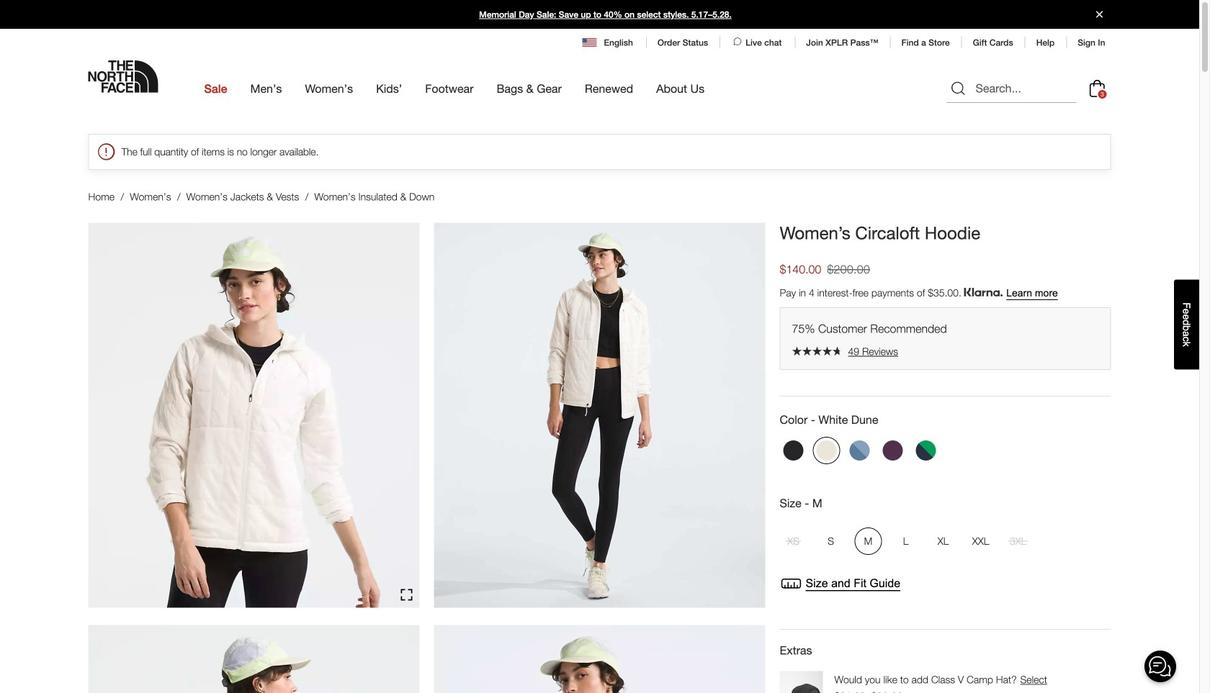 Task type: describe. For each thing, give the bounding box(es) containing it.
TNF Black radio
[[780, 437, 807, 465]]

optic emerald/summit navy image
[[916, 441, 936, 461]]

class v camp hat image
[[780, 672, 823, 694]]

the north face home page image
[[88, 61, 158, 93]]

klarna image
[[965, 288, 1004, 297]]

open full screen image
[[401, 590, 413, 601]]

close image
[[1091, 11, 1109, 18]]

tnf black image
[[784, 441, 804, 461]]

Black Currant Purple radio
[[879, 437, 907, 465]]

black currant purple image
[[883, 441, 903, 461]]

White Dune radio
[[813, 437, 841, 465]]

Search search field
[[947, 74, 1077, 103]]

Optic Emerald/Summit Navy radio
[[913, 437, 940, 465]]

steel blue/indigo stone image
[[850, 441, 870, 461]]



Task type: vqa. For each thing, say whether or not it's contained in the screenshot.
white dune icon
yes



Task type: locate. For each thing, give the bounding box(es) containing it.
Steel Blue/Indigo Stone radio
[[846, 437, 874, 465]]

color option group
[[780, 437, 1111, 470]]

search all image
[[950, 80, 967, 97]]

list box
[[780, 528, 1111, 555]]

white dune image
[[817, 441, 837, 461]]



